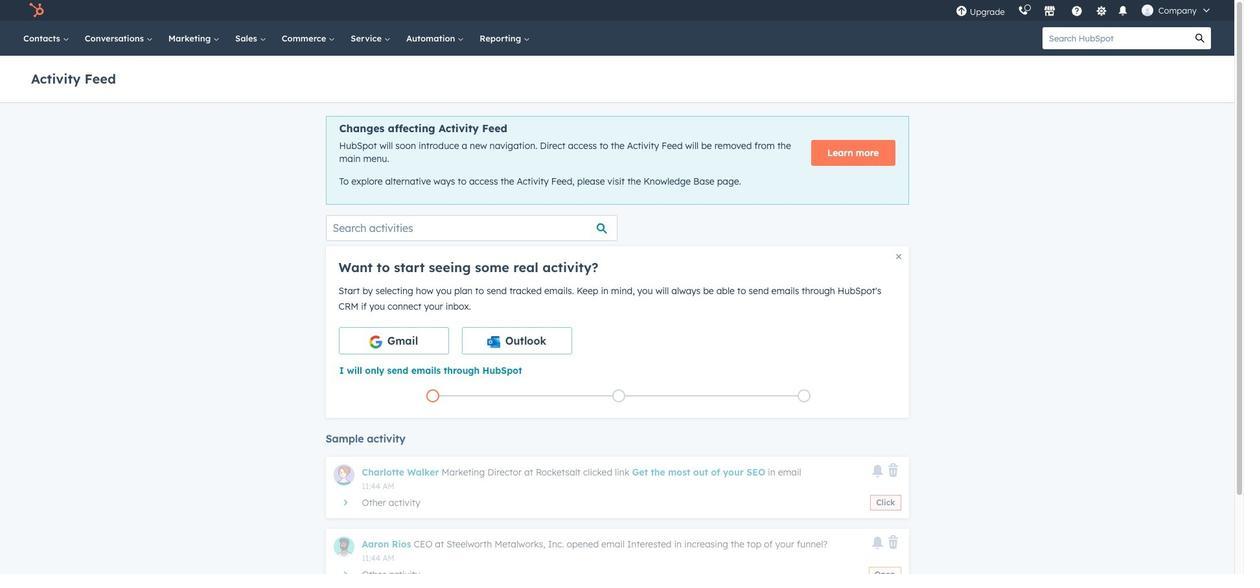 Task type: vqa. For each thing, say whether or not it's contained in the screenshot.
sixth Close icon
no



Task type: locate. For each thing, give the bounding box(es) containing it.
list
[[340, 387, 897, 405]]

marketplaces image
[[1044, 6, 1055, 17]]

None checkbox
[[339, 327, 449, 354]]

menu
[[949, 0, 1219, 21]]

None checkbox
[[462, 327, 572, 354]]

Search HubSpot search field
[[1043, 27, 1189, 49]]



Task type: describe. For each thing, give the bounding box(es) containing it.
onboarding.steps.finalstep.title image
[[801, 393, 807, 400]]

onboarding.steps.sendtrackedemailingmail.title image
[[615, 393, 622, 400]]

close image
[[896, 254, 901, 259]]

jacob simon image
[[1141, 5, 1153, 16]]

Search activities search field
[[326, 215, 617, 241]]



